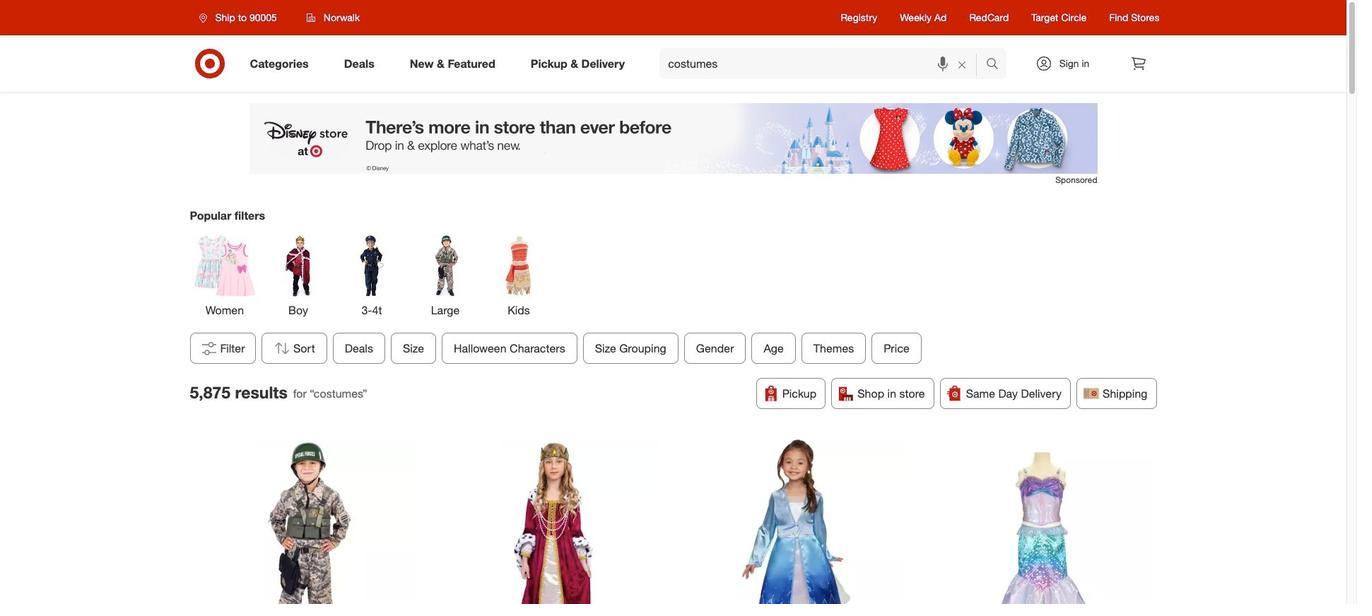 Task type: vqa. For each thing, say whether or not it's contained in the screenshot.
online corresponding to $15.95
no



Task type: locate. For each thing, give the bounding box(es) containing it.
dress up america army costume for kids – soldier costume for boys and girls image
[[195, 440, 413, 604], [195, 440, 413, 604]]

disney's the little mermaid ariel's 2 piece mermaid fashion image
[[933, 440, 1151, 604], [933, 440, 1151, 604]]

dress up america queen costume for girls image
[[441, 440, 659, 604], [441, 440, 659, 604]]

disney frozen 2 elsa travel dress image
[[687, 440, 905, 604], [687, 440, 905, 604]]



Task type: describe. For each thing, give the bounding box(es) containing it.
advertisement element
[[249, 103, 1097, 174]]

What can we help you find? suggestions appear below search field
[[660, 48, 989, 79]]



